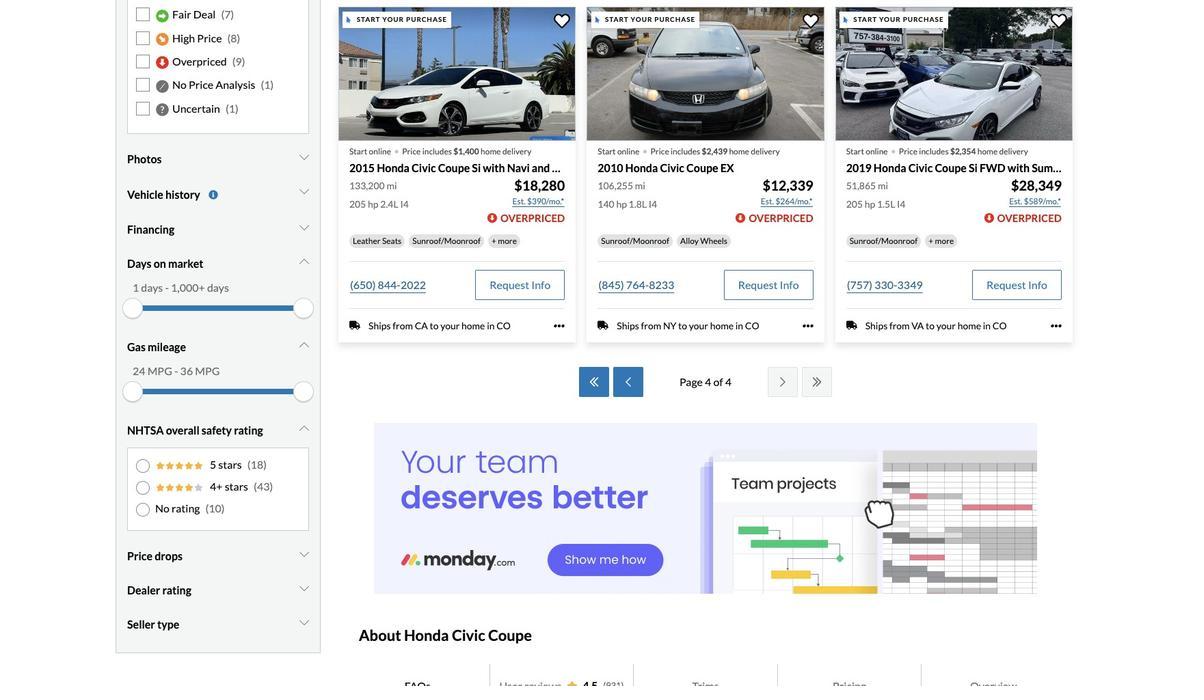 Task type: locate. For each thing, give the bounding box(es) containing it.
home up fwd
[[978, 146, 998, 156]]

sunroof/moonroof right the 'seats' on the left of the page
[[413, 236, 481, 246]]

est. inside $28,349 est. $589/mo.*
[[1009, 196, 1023, 206]]

home right the ny
[[710, 320, 734, 332]]

hp inside the 51,865 mi 205 hp 1.5l i4
[[865, 198, 875, 210]]

2 hp from the left
[[616, 198, 627, 210]]

coupe inside start online · price includes $2,439 home delivery 2010 honda civic coupe ex
[[687, 161, 718, 174]]

est. $589/mo.* button
[[1009, 195, 1062, 209]]

2 sunroof/moonroof from the left
[[601, 236, 669, 246]]

0 horizontal spatial request info button
[[475, 270, 565, 300]]

request info button
[[475, 270, 565, 300], [724, 270, 813, 300], [972, 270, 1062, 300]]

6 chevron down image from the top
[[300, 617, 309, 628]]

(18)
[[247, 458, 267, 471]]

si
[[472, 161, 481, 174], [969, 161, 978, 174]]

1 horizontal spatial includes
[[671, 146, 700, 156]]

price drops
[[127, 550, 183, 563]]

photos button
[[127, 142, 309, 177]]

uncertain
[[172, 102, 220, 115]]

financing
[[127, 223, 175, 236]]

2 horizontal spatial from
[[890, 320, 910, 332]]

home up ex
[[729, 146, 749, 156]]

i4
[[400, 198, 409, 210], [649, 198, 657, 210], [897, 198, 906, 210]]

mi inside the 133,200 mi 205 hp 2.4l i4
[[387, 180, 397, 191]]

3 delivery from the left
[[999, 146, 1028, 156]]

24 mpg - 36 mpg
[[133, 364, 220, 377]]

ships
[[369, 320, 391, 332], [617, 320, 639, 332], [865, 320, 888, 332]]

summer up $28,349
[[1032, 161, 1073, 174]]

civic
[[412, 161, 436, 174], [660, 161, 684, 174], [909, 161, 933, 174], [452, 626, 485, 645]]

0 horizontal spatial si
[[472, 161, 481, 174]]

ships right truck icon
[[369, 320, 391, 332]]

1 horizontal spatial request
[[738, 278, 778, 291]]

3 online from the left
[[866, 146, 888, 156]]

3 info from the left
[[1028, 278, 1048, 291]]

$12,339
[[763, 177, 813, 194]]

rating right safety
[[234, 424, 263, 437]]

2 horizontal spatial est.
[[1009, 196, 1023, 206]]

2 horizontal spatial mi
[[878, 180, 888, 191]]

3 purchase from the left
[[903, 15, 944, 24]]

request info for $18,280
[[490, 278, 551, 291]]

summer
[[552, 161, 593, 174], [1032, 161, 1073, 174]]

133,200 mi 205 hp 2.4l i4
[[349, 180, 409, 210]]

2 est. from the left
[[761, 196, 774, 206]]

online inside "start online · price includes $1,400 home delivery 2015 honda civic coupe si with navi and summer tires"
[[369, 146, 391, 156]]

+ more
[[492, 236, 517, 246], [929, 236, 954, 246]]

0 horizontal spatial no
[[155, 502, 170, 515]]

co
[[497, 320, 511, 332], [745, 320, 759, 332], [993, 320, 1007, 332]]

civic inside start online · price includes $2,439 home delivery 2010 honda civic coupe ex
[[660, 161, 684, 174]]

· inside start online · price includes $2,354 home delivery 2019 honda civic coupe si fwd with summer tires
[[891, 137, 896, 162]]

2 chevron down image from the top
[[300, 340, 309, 351]]

0 horizontal spatial purchase
[[406, 15, 447, 24]]

to right "ca" on the top left
[[430, 320, 439, 332]]

3 start your purchase from the left
[[854, 15, 944, 24]]

truck image down (845)
[[598, 320, 609, 331]]

includes inside "start online · price includes $1,400 home delivery 2015 honda civic coupe si with navi and summer tires"
[[422, 146, 452, 156]]

high
[[172, 31, 195, 44]]

2 horizontal spatial start your purchase
[[854, 15, 944, 24]]

3 includes from the left
[[919, 146, 949, 156]]

truck image for $12,339
[[598, 320, 609, 331]]

2 horizontal spatial overpriced
[[997, 212, 1062, 224]]

4 tab from the left
[[922, 665, 1065, 687]]

ellipsis h image for $28,349
[[1051, 321, 1062, 332]]

to for $12,339
[[678, 320, 687, 332]]

mpg
[[147, 364, 172, 377], [195, 364, 220, 377]]

tab list inside about honda civic coupe element
[[345, 664, 1066, 687]]

online up 2019
[[866, 146, 888, 156]]

online inside start online · price includes $2,354 home delivery 2019 honda civic coupe si fwd with summer tires
[[866, 146, 888, 156]]

2 horizontal spatial request info button
[[972, 270, 1062, 300]]

purchase for $12,339
[[655, 15, 696, 24]]

4 chevron down image from the top
[[300, 549, 309, 560]]

1 online from the left
[[369, 146, 391, 156]]

1 days - 1,000+ days
[[133, 281, 229, 294]]

chevron down image inside gas mileage dropdown button
[[300, 340, 309, 351]]

includes left $2,354
[[919, 146, 949, 156]]

no up drops
[[155, 502, 170, 515]]

1 horizontal spatial online
[[617, 146, 640, 156]]

price up overpriced (9)
[[197, 31, 222, 44]]

1 horizontal spatial sunroof/moonroof
[[601, 236, 669, 246]]

0 horizontal spatial to
[[430, 320, 439, 332]]

2 to from the left
[[678, 320, 687, 332]]

stars right 5
[[218, 458, 242, 471]]

1 horizontal spatial est.
[[761, 196, 774, 206]]

1 request from the left
[[490, 278, 529, 291]]

2 horizontal spatial ships
[[865, 320, 888, 332]]

- left 36
[[174, 364, 178, 377]]

photos
[[127, 153, 162, 166]]

· right the "2015"
[[394, 137, 399, 162]]

delivery inside "start online · price includes $1,400 home delivery 2015 honda civic coupe si with navi and summer tires"
[[503, 146, 531, 156]]

1 chevron down image from the top
[[300, 152, 309, 163]]

tires inside start online · price includes $2,354 home delivery 2019 honda civic coupe si fwd with summer tires
[[1075, 161, 1099, 174]]

3 in from the left
[[983, 320, 991, 332]]

0 horizontal spatial in
[[487, 320, 495, 332]]

3 to from the left
[[926, 320, 935, 332]]

home right $1,400
[[481, 146, 501, 156]]

1 si from the left
[[472, 161, 481, 174]]

1 horizontal spatial request info button
[[724, 270, 813, 300]]

$2,354
[[950, 146, 976, 156]]

in for $28,349
[[983, 320, 991, 332]]

si inside "start online · price includes $1,400 home delivery 2015 honda civic coupe si with navi and summer tires"
[[472, 161, 481, 174]]

1 horizontal spatial si
[[969, 161, 978, 174]]

sunroof/moonroof down 1.8l
[[601, 236, 669, 246]]

2 horizontal spatial purchase
[[903, 15, 944, 24]]

3 co from the left
[[993, 320, 1007, 332]]

in for $12,339
[[736, 320, 743, 332]]

online inside start online · price includes $2,439 home delivery 2010 honda civic coupe ex
[[617, 146, 640, 156]]

1 vertical spatial -
[[174, 364, 178, 377]]

honda for $28,349
[[874, 161, 906, 174]]

civic inside start online · price includes $2,354 home delivery 2019 honda civic coupe si fwd with summer tires
[[909, 161, 933, 174]]

2 horizontal spatial delivery
[[999, 146, 1028, 156]]

3 tab from the left
[[778, 665, 922, 687]]

chevron down image
[[300, 152, 309, 163], [300, 340, 309, 351], [300, 423, 309, 434]]

history
[[165, 188, 200, 201]]

home inside "start online · price includes $1,400 home delivery 2015 honda civic coupe si with navi and summer tires"
[[481, 146, 501, 156]]

3 sunroof/moonroof from the left
[[850, 236, 918, 246]]

honda inside start online · price includes $2,354 home delivery 2019 honda civic coupe si fwd with summer tires
[[874, 161, 906, 174]]

hp inside the 133,200 mi 205 hp 2.4l i4
[[368, 198, 379, 210]]

1 horizontal spatial to
[[678, 320, 687, 332]]

0 horizontal spatial start your purchase
[[357, 15, 447, 24]]

price up the 133,200 mi 205 hp 2.4l i4
[[402, 146, 421, 156]]

coupe inside start online · price includes $2,354 home delivery 2019 honda civic coupe si fwd with summer tires
[[935, 161, 967, 174]]

0 vertical spatial -
[[165, 281, 169, 294]]

1 request info from the left
[[490, 278, 551, 291]]

- left 1,000+
[[165, 281, 169, 294]]

coupe for $12,339
[[687, 161, 718, 174]]

1 tires from the left
[[595, 161, 620, 174]]

2 ellipsis h image from the left
[[1051, 321, 1062, 332]]

1 with from the left
[[483, 161, 505, 174]]

1 delivery from the left
[[503, 146, 531, 156]]

1 horizontal spatial hp
[[616, 198, 627, 210]]

and
[[532, 161, 550, 174]]

3 ships from the left
[[865, 320, 888, 332]]

coupe
[[438, 161, 470, 174], [687, 161, 718, 174], [935, 161, 967, 174], [488, 626, 532, 645]]

truck image
[[349, 320, 360, 331]]

chevron down image for financing
[[300, 222, 309, 233]]

0 horizontal spatial info
[[531, 278, 551, 291]]

to right va
[[926, 320, 935, 332]]

1 horizontal spatial summer
[[1032, 161, 1073, 174]]

4+
[[210, 480, 223, 493]]

1 horizontal spatial ships
[[617, 320, 639, 332]]

0 horizontal spatial delivery
[[503, 146, 531, 156]]

0 horizontal spatial +
[[492, 236, 496, 246]]

mi up 1.8l
[[635, 180, 645, 191]]

(1) down analysis
[[226, 102, 239, 115]]

2 with from the left
[[1008, 161, 1030, 174]]

includes inside start online · price includes $2,354 home delivery 2019 honda civic coupe si fwd with summer tires
[[919, 146, 949, 156]]

1 horizontal spatial more
[[935, 236, 954, 246]]

1 · from the left
[[394, 137, 399, 162]]

info
[[531, 278, 551, 291], [780, 278, 799, 291], [1028, 278, 1048, 291]]

from left va
[[890, 320, 910, 332]]

gas mileage
[[127, 340, 186, 353]]

(9)
[[232, 55, 245, 68]]

0 vertical spatial no
[[172, 78, 187, 91]]

2 online from the left
[[617, 146, 640, 156]]

rating right dealer
[[162, 584, 191, 597]]

delivery
[[503, 146, 531, 156], [751, 146, 780, 156], [999, 146, 1028, 156]]

2 horizontal spatial ·
[[891, 137, 896, 162]]

page 4 of 4
[[680, 375, 732, 388]]

2 + from the left
[[929, 236, 934, 246]]

home inside start online · price includes $2,354 home delivery 2019 honda civic coupe si fwd with summer tires
[[978, 146, 998, 156]]

0 horizontal spatial i4
[[400, 198, 409, 210]]

0 horizontal spatial sunroof/moonroof
[[413, 236, 481, 246]]

hp left the 2.4l
[[368, 198, 379, 210]]

delivery for $28,349
[[999, 146, 1028, 156]]

0 vertical spatial rating
[[234, 424, 263, 437]]

5
[[210, 458, 216, 471]]

ellipsis h image
[[554, 321, 565, 332], [1051, 321, 1062, 332]]

0 horizontal spatial mi
[[387, 180, 397, 191]]

hp
[[368, 198, 379, 210], [616, 198, 627, 210], [865, 198, 875, 210]]

0 horizontal spatial includes
[[422, 146, 452, 156]]

2 info from the left
[[780, 278, 799, 291]]

1 summer from the left
[[552, 161, 593, 174]]

purchase
[[406, 15, 447, 24], [655, 15, 696, 24], [903, 15, 944, 24]]

honda up the 51,865 mi 205 hp 1.5l i4
[[874, 161, 906, 174]]

mouse pointer image
[[347, 16, 351, 23], [595, 16, 600, 23], [844, 16, 848, 23]]

start your purchase for $12,339
[[605, 15, 696, 24]]

205
[[349, 198, 366, 210], [846, 198, 863, 210]]

truck image down '(757)'
[[846, 320, 857, 331]]

1 horizontal spatial with
[[1008, 161, 1030, 174]]

0 horizontal spatial est.
[[513, 196, 526, 206]]

mi inside 106,255 mi 140 hp 1.8l i4
[[635, 180, 645, 191]]

1 horizontal spatial -
[[174, 364, 178, 377]]

hp left the 1.5l
[[865, 198, 875, 210]]

chevron left image
[[622, 376, 635, 387]]

1 + more from the left
[[492, 236, 517, 246]]

1 horizontal spatial +
[[929, 236, 934, 246]]

delivery up $12,339
[[751, 146, 780, 156]]

0 horizontal spatial days
[[141, 281, 163, 294]]

overpriced
[[500, 212, 565, 224], [749, 212, 813, 224], [997, 212, 1062, 224]]

si down $1,400
[[472, 161, 481, 174]]

civic for $28,349
[[909, 161, 933, 174]]

1 from from the left
[[393, 320, 413, 332]]

3 est. from the left
[[1009, 196, 1023, 206]]

on
[[154, 257, 166, 270]]

delivery up fwd
[[999, 146, 1028, 156]]

chevron down image inside days on market dropdown button
[[300, 256, 309, 267]]

1 horizontal spatial start your purchase
[[605, 15, 696, 24]]

1 includes from the left
[[422, 146, 452, 156]]

1 i4 from the left
[[400, 198, 409, 210]]

2 request info from the left
[[738, 278, 799, 291]]

3 mi from the left
[[878, 180, 888, 191]]

chevron down image inside financing dropdown button
[[300, 222, 309, 233]]

white 2019 honda civic coupe si fwd with summer tires coupe front-wheel drive 6-speed manual image
[[835, 7, 1073, 141]]

2 days from the left
[[207, 281, 229, 294]]

1 horizontal spatial ellipsis h image
[[1051, 321, 1062, 332]]

no up uncertain
[[172, 78, 187, 91]]

· for $18,280
[[394, 137, 399, 162]]

1 horizontal spatial from
[[641, 320, 661, 332]]

advertisement element
[[374, 423, 1037, 594]]

1 horizontal spatial mpg
[[195, 364, 220, 377]]

1 horizontal spatial mouse pointer image
[[595, 16, 600, 23]]

(1)
[[261, 78, 274, 91], [226, 102, 239, 115]]

2 request from the left
[[738, 278, 778, 291]]

1 vertical spatial chevron down image
[[300, 340, 309, 351]]

4+ stars
[[210, 480, 248, 493]]

3 from from the left
[[890, 320, 910, 332]]

price
[[197, 31, 222, 44], [189, 78, 214, 91], [402, 146, 421, 156], [651, 146, 669, 156], [899, 146, 918, 156], [127, 550, 153, 563]]

2 tab from the left
[[634, 665, 778, 687]]

2 i4 from the left
[[649, 198, 657, 210]]

4 right of
[[725, 375, 732, 388]]

honda inside "start online · price includes $1,400 home delivery 2015 honda civic coupe si with navi and summer tires"
[[377, 161, 410, 174]]

(1) right analysis
[[261, 78, 274, 91]]

0 horizontal spatial overpriced
[[500, 212, 565, 224]]

i4 right 1.8l
[[649, 198, 657, 210]]

0 horizontal spatial hp
[[368, 198, 379, 210]]

205 down 51,865
[[846, 198, 863, 210]]

hp right 140 on the right top of the page
[[616, 198, 627, 210]]

online up the "2015"
[[369, 146, 391, 156]]

2 truck image from the left
[[846, 320, 857, 331]]

3 request info from the left
[[987, 278, 1048, 291]]

market
[[168, 257, 203, 270]]

mouse pointer image for $18,280
[[347, 16, 351, 23]]

nhtsa overall safety rating button
[[127, 414, 309, 448]]

$12,339 est. $264/mo.*
[[761, 177, 813, 206]]

1 horizontal spatial info
[[780, 278, 799, 291]]

summer inside "start online · price includes $1,400 home delivery 2015 honda civic coupe si with navi and summer tires"
[[552, 161, 593, 174]]

0 horizontal spatial ellipsis h image
[[554, 321, 565, 332]]

ships down (845) 764-8233 'button'
[[617, 320, 639, 332]]

from for $28,349
[[890, 320, 910, 332]]

chevron down image inside 'nhtsa overall safety rating' dropdown button
[[300, 423, 309, 434]]

chevron down image inside seller type dropdown button
[[300, 617, 309, 628]]

2 horizontal spatial mouse pointer image
[[844, 16, 848, 23]]

si down $2,354
[[969, 161, 978, 174]]

si for $28,349
[[969, 161, 978, 174]]

delivery up "navi"
[[503, 146, 531, 156]]

-
[[165, 281, 169, 294], [174, 364, 178, 377]]

1 vertical spatial stars
[[225, 480, 248, 493]]

si inside start online · price includes $2,354 home delivery 2019 honda civic coupe si fwd with summer tires
[[969, 161, 978, 174]]

no
[[172, 78, 187, 91], [155, 502, 170, 515]]

vehicle history button
[[127, 177, 309, 213]]

civic inside "start online · price includes $1,400 home delivery 2015 honda civic coupe si with navi and summer tires"
[[412, 161, 436, 174]]

1 in from the left
[[487, 320, 495, 332]]

mouse pointer image for $28,349
[[844, 16, 848, 23]]

0 horizontal spatial ·
[[394, 137, 399, 162]]

2 horizontal spatial request info
[[987, 278, 1048, 291]]

est. $264/mo.* button
[[760, 195, 813, 209]]

more
[[498, 236, 517, 246], [935, 236, 954, 246]]

summer right and
[[552, 161, 593, 174]]

2 overpriced from the left
[[749, 212, 813, 224]]

2 summer from the left
[[1032, 161, 1073, 174]]

chevron down image inside photos dropdown button
[[300, 152, 309, 163]]

online
[[369, 146, 391, 156], [617, 146, 640, 156], [866, 146, 888, 156]]

includes left $2,439
[[671, 146, 700, 156]]

sunroof/moonroof for $12,339
[[601, 236, 669, 246]]

2 start your purchase from the left
[[605, 15, 696, 24]]

2 in from the left
[[736, 320, 743, 332]]

2 horizontal spatial hp
[[865, 198, 875, 210]]

3 hp from the left
[[865, 198, 875, 210]]

3 · from the left
[[891, 137, 896, 162]]

mpg right 24
[[147, 364, 172, 377]]

1 horizontal spatial tires
[[1075, 161, 1099, 174]]

205 down 133,200 in the top of the page
[[349, 198, 366, 210]]

0 horizontal spatial request info
[[490, 278, 551, 291]]

overall
[[166, 424, 200, 437]]

i4 right the 2.4l
[[400, 198, 409, 210]]

2 includes from the left
[[671, 146, 700, 156]]

hp inside 106,255 mi 140 hp 1.8l i4
[[616, 198, 627, 210]]

1 est. from the left
[[513, 196, 526, 206]]

from
[[393, 320, 413, 332], [641, 320, 661, 332], [890, 320, 910, 332]]

from for $12,339
[[641, 320, 661, 332]]

from left the ny
[[641, 320, 661, 332]]

mi up the 1.5l
[[878, 180, 888, 191]]

1 horizontal spatial delivery
[[751, 146, 780, 156]]

2 from from the left
[[641, 320, 661, 332]]

chevron down image for photos
[[300, 152, 309, 163]]

i4 for $12,339
[[649, 198, 657, 210]]

3 i4 from the left
[[897, 198, 906, 210]]

1 horizontal spatial truck image
[[846, 320, 857, 331]]

chevron down image inside "dealer rating" dropdown button
[[300, 583, 309, 594]]

tab
[[346, 665, 490, 687], [634, 665, 778, 687], [778, 665, 922, 687], [922, 665, 1065, 687]]

sunroof/moonroof down the 1.5l
[[850, 236, 918, 246]]

0 horizontal spatial mouse pointer image
[[347, 16, 351, 23]]

2 purchase from the left
[[655, 15, 696, 24]]

2 horizontal spatial sunroof/moonroof
[[850, 236, 918, 246]]

chevron down image
[[300, 186, 309, 197], [300, 222, 309, 233], [300, 256, 309, 267], [300, 549, 309, 560], [300, 583, 309, 594], [300, 617, 309, 628]]

summer inside start online · price includes $2,354 home delivery 2019 honda civic coupe si fwd with summer tires
[[1032, 161, 1073, 174]]

· right 2019
[[891, 137, 896, 162]]

coupe for $28,349
[[935, 161, 967, 174]]

from left "ca" on the top left
[[393, 320, 413, 332]]

5 chevron down image from the top
[[300, 583, 309, 594]]

est. inside "$18,280 est. $390/mo.*"
[[513, 196, 526, 206]]

mpg right 36
[[195, 364, 220, 377]]

1 request info button from the left
[[475, 270, 565, 300]]

stars right 4+
[[225, 480, 248, 493]]

133,200
[[349, 180, 385, 191]]

delivery for $18,280
[[503, 146, 531, 156]]

1 vertical spatial no
[[155, 502, 170, 515]]

rating left (10)
[[172, 502, 200, 515]]

truck image
[[598, 320, 609, 331], [846, 320, 857, 331]]

3 chevron down image from the top
[[300, 256, 309, 267]]

205 inside the 133,200 mi 205 hp 2.4l i4
[[349, 198, 366, 210]]

includes left $1,400
[[422, 146, 452, 156]]

si for $18,280
[[472, 161, 481, 174]]

with up $28,349
[[1008, 161, 1030, 174]]

0 horizontal spatial online
[[369, 146, 391, 156]]

1 horizontal spatial days
[[207, 281, 229, 294]]

request info for $28,349
[[987, 278, 1048, 291]]

to right the ny
[[678, 320, 687, 332]]

sunroof/moonroof
[[413, 236, 481, 246], [601, 236, 669, 246], [850, 236, 918, 246]]

$2,439
[[702, 146, 728, 156]]

days right 1
[[141, 281, 163, 294]]

in for $18,280
[[487, 320, 495, 332]]

0 horizontal spatial request
[[490, 278, 529, 291]]

4 left of
[[705, 375, 711, 388]]

ships left va
[[865, 320, 888, 332]]

home right "ca" on the top left
[[462, 320, 485, 332]]

1 tab from the left
[[346, 665, 490, 687]]

chevron down image for seller type
[[300, 617, 309, 628]]

honda inside start online · price includes $2,439 home delivery 2010 honda civic coupe ex
[[625, 161, 658, 174]]

overpriced (9)
[[172, 55, 245, 68]]

1 horizontal spatial i4
[[649, 198, 657, 210]]

overpriced down est. $264/mo.* button
[[749, 212, 813, 224]]

online up 2010
[[617, 146, 640, 156]]

mi inside the 51,865 mi 205 hp 1.5l i4
[[878, 180, 888, 191]]

1 205 from the left
[[349, 198, 366, 210]]

2 delivery from the left
[[751, 146, 780, 156]]

· for $28,349
[[891, 137, 896, 162]]

2 horizontal spatial in
[[983, 320, 991, 332]]

2 horizontal spatial co
[[993, 320, 1007, 332]]

0 horizontal spatial with
[[483, 161, 505, 174]]

0 horizontal spatial mpg
[[147, 364, 172, 377]]

1 info from the left
[[531, 278, 551, 291]]

honda for $12,339
[[625, 161, 658, 174]]

1 to from the left
[[430, 320, 439, 332]]

i4 inside the 133,200 mi 205 hp 2.4l i4
[[400, 198, 409, 210]]

2 horizontal spatial i4
[[897, 198, 906, 210]]

about
[[359, 626, 401, 645]]

(650)
[[350, 278, 376, 291]]

1 horizontal spatial ·
[[642, 137, 648, 162]]

0 horizontal spatial summer
[[552, 161, 593, 174]]

hp for $12,339
[[616, 198, 627, 210]]

mouse pointer image for $12,339
[[595, 16, 600, 23]]

est. down $12,339
[[761, 196, 774, 206]]

1 start your purchase from the left
[[357, 15, 447, 24]]

est. down $28,349
[[1009, 196, 1023, 206]]

request info button for $18,280
[[475, 270, 565, 300]]

price up the 51,865 mi 205 hp 1.5l i4
[[899, 146, 918, 156]]

est. down $18,280
[[513, 196, 526, 206]]

i4 inside 106,255 mi 140 hp 1.8l i4
[[649, 198, 657, 210]]

3 chevron down image from the top
[[300, 423, 309, 434]]

price left drops
[[127, 550, 153, 563]]

2 mi from the left
[[635, 180, 645, 191]]

· right 2010
[[642, 137, 648, 162]]

$390/mo.*
[[527, 196, 564, 206]]

2 request info button from the left
[[724, 270, 813, 300]]

2 horizontal spatial includes
[[919, 146, 949, 156]]

1 horizontal spatial + more
[[929, 236, 954, 246]]

2 horizontal spatial to
[[926, 320, 935, 332]]

1 vertical spatial rating
[[172, 502, 200, 515]]

2 chevron down image from the top
[[300, 222, 309, 233]]

i4 right the 1.5l
[[897, 198, 906, 210]]

1 hp from the left
[[368, 198, 379, 210]]

chevron down image inside price drops dropdown button
[[300, 549, 309, 560]]

2 horizontal spatial request
[[987, 278, 1026, 291]]

205 for $28,349
[[846, 198, 863, 210]]

1 horizontal spatial 205
[[846, 198, 863, 210]]

with inside start online · price includes $2,354 home delivery 2019 honda civic coupe si fwd with summer tires
[[1008, 161, 1030, 174]]

3 overpriced from the left
[[997, 212, 1062, 224]]

delivery inside start online · price includes $2,354 home delivery 2019 honda civic coupe si fwd with summer tires
[[999, 146, 1028, 156]]

ships for $12,339
[[617, 320, 639, 332]]

1 overpriced from the left
[[500, 212, 565, 224]]

1 ships from the left
[[369, 320, 391, 332]]

1 horizontal spatial request info
[[738, 278, 799, 291]]

price inside "start online · price includes $1,400 home delivery 2015 honda civic coupe si with navi and summer tires"
[[402, 146, 421, 156]]

to
[[430, 320, 439, 332], [678, 320, 687, 332], [926, 320, 935, 332]]

0 vertical spatial stars
[[218, 458, 242, 471]]

tab list
[[345, 664, 1066, 687]]

205 inside the 51,865 mi 205 hp 1.5l i4
[[846, 198, 863, 210]]

1 purchase from the left
[[406, 15, 447, 24]]

(845)
[[599, 278, 624, 291]]

your
[[382, 15, 404, 24], [631, 15, 653, 24], [879, 15, 901, 24], [440, 320, 460, 332], [689, 320, 708, 332], [937, 320, 956, 332]]

0 vertical spatial (1)
[[261, 78, 274, 91]]

days right 1,000+
[[207, 281, 229, 294]]

honda up the 133,200 mi 205 hp 2.4l i4
[[377, 161, 410, 174]]

0 horizontal spatial 205
[[349, 198, 366, 210]]

honda up 106,255 mi 140 hp 1.8l i4
[[625, 161, 658, 174]]

chevron double left image
[[587, 376, 601, 387]]

est. inside $12,339 est. $264/mo.*
[[761, 196, 774, 206]]

overpriced down est. $589/mo.* button
[[997, 212, 1062, 224]]

0 horizontal spatial + more
[[492, 236, 517, 246]]

rating
[[234, 424, 263, 437], [172, 502, 200, 515], [162, 584, 191, 597]]

· for $12,339
[[642, 137, 648, 162]]

fwd
[[980, 161, 1006, 174]]

330-
[[875, 278, 898, 291]]

0 horizontal spatial from
[[393, 320, 413, 332]]

to for $28,349
[[926, 320, 935, 332]]

(10)
[[205, 502, 225, 515]]

truck image for $28,349
[[846, 320, 857, 331]]

1 mi from the left
[[387, 180, 397, 191]]

·
[[394, 137, 399, 162], [642, 137, 648, 162], [891, 137, 896, 162]]

0 horizontal spatial ships
[[369, 320, 391, 332]]

0 horizontal spatial 4
[[705, 375, 711, 388]]

2 ships from the left
[[617, 320, 639, 332]]

chevron down image for nhtsa overall safety rating
[[300, 423, 309, 434]]

2 co from the left
[[745, 320, 759, 332]]

1 mouse pointer image from the left
[[347, 16, 351, 23]]

price drops button
[[127, 539, 309, 574]]

2 · from the left
[[642, 137, 648, 162]]

1 truck image from the left
[[598, 320, 609, 331]]

info for $12,339
[[780, 278, 799, 291]]

chevron down image for price drops
[[300, 549, 309, 560]]

$18,280
[[514, 177, 565, 194]]

2 horizontal spatial info
[[1028, 278, 1048, 291]]

51,865 mi 205 hp 1.5l i4
[[846, 180, 906, 210]]

includes inside start online · price includes $2,439 home delivery 2010 honda civic coupe ex
[[671, 146, 700, 156]]

honda for $18,280
[[377, 161, 410, 174]]

1 horizontal spatial no
[[172, 78, 187, 91]]

0 horizontal spatial co
[[497, 320, 511, 332]]

no for no rating (10)
[[155, 502, 170, 515]]

(650) 844-2022
[[350, 278, 426, 291]]

est. for $18,280
[[513, 196, 526, 206]]

i4 inside the 51,865 mi 205 hp 1.5l i4
[[897, 198, 906, 210]]

price up 106,255 mi 140 hp 1.8l i4
[[651, 146, 669, 156]]

2 si from the left
[[969, 161, 978, 174]]

3 request info button from the left
[[972, 270, 1062, 300]]

2 tires from the left
[[1075, 161, 1099, 174]]

0 horizontal spatial more
[[498, 236, 517, 246]]

est. for $12,339
[[761, 196, 774, 206]]

delivery inside start online · price includes $2,439 home delivery 2010 honda civic coupe ex
[[751, 146, 780, 156]]

· inside "start online · price includes $1,400 home delivery 2015 honda civic coupe si with navi and summer tires"
[[394, 137, 399, 162]]

coupe inside "start online · price includes $1,400 home delivery 2015 honda civic coupe si with navi and summer tires"
[[438, 161, 470, 174]]

· inside start online · price includes $2,439 home delivery 2010 honda civic coupe ex
[[642, 137, 648, 162]]

2.4l
[[380, 198, 398, 210]]

mi up the 2.4l
[[387, 180, 397, 191]]

1 horizontal spatial in
[[736, 320, 743, 332]]

overpriced down est. $390/mo.* button
[[500, 212, 565, 224]]

with left "navi"
[[483, 161, 505, 174]]

4
[[705, 375, 711, 388], [725, 375, 732, 388]]

$28,349 est. $589/mo.*
[[1009, 177, 1062, 206]]

dealer rating button
[[127, 574, 309, 608]]

3 mouse pointer image from the left
[[844, 16, 848, 23]]

mi for $28,349
[[878, 180, 888, 191]]

1 horizontal spatial overpriced
[[749, 212, 813, 224]]

1 co from the left
[[497, 320, 511, 332]]



Task type: vqa. For each thing, say whether or not it's contained in the screenshot.


Task type: describe. For each thing, give the bounding box(es) containing it.
start inside "start online · price includes $1,400 home delivery 2015 honda civic coupe si with navi and summer tires"
[[349, 146, 367, 156]]

chevron right image
[[776, 376, 790, 387]]

1 mpg from the left
[[147, 364, 172, 377]]

ships from ca to your home in co
[[369, 320, 511, 332]]

i4 for $18,280
[[400, 198, 409, 210]]

chevron double right image
[[810, 376, 824, 387]]

(650) 844-2022 button
[[349, 270, 427, 300]]

hp for $18,280
[[368, 198, 379, 210]]

price inside dropdown button
[[127, 550, 153, 563]]

dealer rating
[[127, 584, 191, 597]]

high price (8)
[[172, 31, 240, 44]]

no price analysis (1)
[[172, 78, 274, 91]]

seller type button
[[127, 608, 309, 642]]

8233
[[649, 278, 674, 291]]

36
[[180, 364, 193, 377]]

chevron down image for days on market
[[300, 256, 309, 267]]

safety
[[202, 424, 232, 437]]

no for no price analysis (1)
[[172, 78, 187, 91]]

fair deal (7)
[[172, 8, 234, 21]]

deal
[[193, 8, 216, 21]]

140
[[598, 198, 615, 210]]

(7)
[[221, 8, 234, 21]]

mi for $12,339
[[635, 180, 645, 191]]

includes for $18,280
[[422, 146, 452, 156]]

mi for $18,280
[[387, 180, 397, 191]]

3349
[[898, 278, 923, 291]]

view more image
[[208, 190, 218, 199]]

leather
[[353, 236, 381, 246]]

alloy
[[680, 236, 699, 246]]

1,000+
[[171, 281, 205, 294]]

gas mileage button
[[127, 330, 309, 364]]

alloy wheels
[[680, 236, 728, 246]]

online for $12,339
[[617, 146, 640, 156]]

analysis
[[216, 78, 255, 91]]

2010
[[598, 161, 623, 174]]

request info button for $28,349
[[972, 270, 1062, 300]]

$264/mo.*
[[776, 196, 813, 206]]

stars for 4+ stars
[[225, 480, 248, 493]]

1 more from the left
[[498, 236, 517, 246]]

info for $18,280
[[531, 278, 551, 291]]

white 2015 honda civic coupe si with navi and summer tires coupe front-wheel drive 6-speed manual image
[[338, 7, 576, 141]]

$18,280 est. $390/mo.*
[[513, 177, 565, 206]]

black 2010 honda civic coupe ex coupe front-wheel drive 5-speed automatic image
[[587, 7, 824, 141]]

i4 for $28,349
[[897, 198, 906, 210]]

ships for $18,280
[[369, 320, 391, 332]]

wheels
[[700, 236, 728, 246]]

request for $12,339
[[738, 278, 778, 291]]

vehicle
[[127, 188, 163, 201]]

online for $18,280
[[369, 146, 391, 156]]

$589/mo.*
[[1024, 196, 1061, 206]]

home right va
[[958, 320, 981, 332]]

stars for 5 stars
[[218, 458, 242, 471]]

dealer
[[127, 584, 160, 597]]

ex
[[720, 161, 734, 174]]

844-
[[378, 278, 401, 291]]

start inside start online · price includes $2,354 home delivery 2019 honda civic coupe si fwd with summer tires
[[846, 146, 864, 156]]

106,255
[[598, 180, 633, 191]]

- for mpg
[[174, 364, 178, 377]]

about honda civic coupe element
[[332, 599, 1080, 687]]

tires inside "start online · price includes $1,400 home delivery 2015 honda civic coupe si with navi and summer tires"
[[595, 161, 620, 174]]

start your purchase for $18,280
[[357, 15, 447, 24]]

1 4 from the left
[[705, 375, 711, 388]]

24
[[133, 364, 145, 377]]

1 chevron down image from the top
[[300, 186, 309, 197]]

1
[[133, 281, 139, 294]]

2 + more from the left
[[929, 236, 954, 246]]

764-
[[626, 278, 649, 291]]

chevron down image for gas mileage
[[300, 340, 309, 351]]

51,865
[[846, 180, 876, 191]]

info for $28,349
[[1028, 278, 1048, 291]]

est. $390/mo.* button
[[512, 195, 565, 209]]

vehicle history
[[127, 188, 200, 201]]

home inside start online · price includes $2,439 home delivery 2010 honda civic coupe ex
[[729, 146, 749, 156]]

star image
[[567, 682, 578, 687]]

2015
[[349, 161, 375, 174]]

price inside start online · price includes $2,354 home delivery 2019 honda civic coupe si fwd with summer tires
[[899, 146, 918, 156]]

honda right about
[[404, 626, 449, 645]]

days on market
[[127, 257, 203, 270]]

2 more from the left
[[935, 236, 954, 246]]

$28,349
[[1011, 177, 1062, 194]]

2 mpg from the left
[[195, 364, 220, 377]]

includes for $28,349
[[919, 146, 949, 156]]

includes for $12,339
[[671, 146, 700, 156]]

coupe for $18,280
[[438, 161, 470, 174]]

civic for $12,339
[[660, 161, 684, 174]]

page
[[680, 375, 703, 388]]

$1,400
[[454, 146, 479, 156]]

ships from va to your home in co
[[865, 320, 1007, 332]]

205 for $18,280
[[349, 198, 366, 210]]

to for $18,280
[[430, 320, 439, 332]]

1 sunroof/moonroof from the left
[[413, 236, 481, 246]]

ny
[[663, 320, 677, 332]]

co for $28,349
[[993, 320, 1007, 332]]

mileage
[[148, 340, 186, 353]]

price down overpriced
[[189, 78, 214, 91]]

overpriced for $18,280
[[500, 212, 565, 224]]

1 + from the left
[[492, 236, 496, 246]]

navi
[[507, 161, 530, 174]]

financing button
[[127, 213, 309, 247]]

1 days from the left
[[141, 281, 163, 294]]

purchase for $28,349
[[903, 15, 944, 24]]

start online · price includes $2,354 home delivery 2019 honda civic coupe si fwd with summer tires
[[846, 137, 1099, 174]]

online for $28,349
[[866, 146, 888, 156]]

start inside start online · price includes $2,439 home delivery 2010 honda civic coupe ex
[[598, 146, 616, 156]]

(757) 330-3349
[[847, 278, 923, 291]]

about honda civic coupe
[[359, 626, 532, 645]]

co for $12,339
[[745, 320, 759, 332]]

ca
[[415, 320, 428, 332]]

sunroof/moonroof for $28,349
[[850, 236, 918, 246]]

2022
[[401, 278, 426, 291]]

request info for $12,339
[[738, 278, 799, 291]]

seats
[[382, 236, 402, 246]]

(757)
[[847, 278, 873, 291]]

(845) 764-8233
[[599, 278, 674, 291]]

ellipsis h image for $18,280
[[554, 321, 565, 332]]

gas
[[127, 340, 146, 353]]

request for $28,349
[[987, 278, 1026, 291]]

co for $18,280
[[497, 320, 511, 332]]

overpriced for $28,349
[[997, 212, 1062, 224]]

type
[[157, 618, 179, 631]]

fair
[[172, 8, 191, 21]]

(43)
[[254, 480, 273, 493]]

request for $18,280
[[490, 278, 529, 291]]

civic for $18,280
[[412, 161, 436, 174]]

ellipsis h image
[[803, 321, 813, 332]]

request info button for $12,339
[[724, 270, 813, 300]]

drops
[[155, 550, 183, 563]]

from for $18,280
[[393, 320, 413, 332]]

price inside start online · price includes $2,439 home delivery 2010 honda civic coupe ex
[[651, 146, 669, 156]]

start online · price includes $2,439 home delivery 2010 honda civic coupe ex
[[598, 137, 780, 174]]

ships for $28,349
[[865, 320, 888, 332]]

delivery for $12,339
[[751, 146, 780, 156]]

purchase for $18,280
[[406, 15, 447, 24]]

chevron down image for dealer rating
[[300, 583, 309, 594]]

est. for $28,349
[[1009, 196, 1023, 206]]

(8)
[[227, 31, 240, 44]]

rating for dealer rating
[[162, 584, 191, 597]]

(757) 330-3349 button
[[846, 270, 924, 300]]

start online · price includes $1,400 home delivery 2015 honda civic coupe si with navi and summer tires
[[349, 137, 620, 174]]

hp for $28,349
[[865, 198, 875, 210]]

with inside "start online · price includes $1,400 home delivery 2015 honda civic coupe si with navi and summer tires"
[[483, 161, 505, 174]]

1 horizontal spatial (1)
[[261, 78, 274, 91]]

2 4 from the left
[[725, 375, 732, 388]]

- for days
[[165, 281, 169, 294]]

no rating (10)
[[155, 502, 225, 515]]

start your purchase for $28,349
[[854, 15, 944, 24]]

leather seats
[[353, 236, 402, 246]]

0 horizontal spatial (1)
[[226, 102, 239, 115]]

overpriced for $12,339
[[749, 212, 813, 224]]

rating for no rating (10)
[[172, 502, 200, 515]]

1.5l
[[877, 198, 895, 210]]

ships from ny to your home in co
[[617, 320, 759, 332]]



